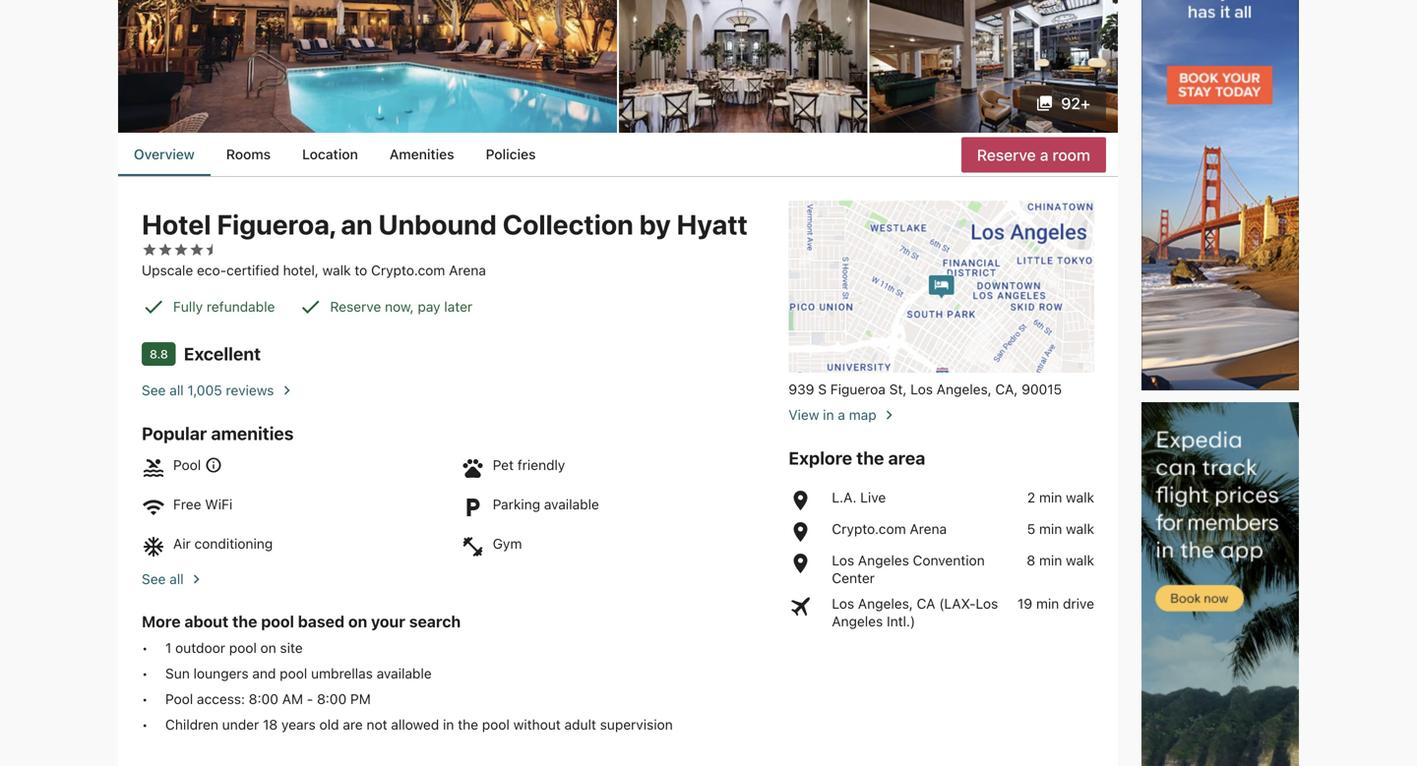 Task type: locate. For each thing, give the bounding box(es) containing it.
see left medium icon
[[142, 571, 166, 587]]

reserve
[[977, 146, 1036, 164], [330, 299, 381, 315]]

min right 19
[[1036, 596, 1059, 612]]

walk down 2 min walk
[[1066, 521, 1094, 537]]

1 vertical spatial angeles,
[[858, 596, 913, 612]]

reserve a room button
[[961, 137, 1106, 173]]

5
[[1027, 521, 1036, 537]]

pool up am
[[280, 666, 307, 682]]

0 vertical spatial reserve
[[977, 146, 1036, 164]]

l.a.
[[832, 489, 857, 506]]

crypto.com down live
[[832, 521, 906, 537]]

0 vertical spatial popular location image
[[789, 520, 824, 544]]

angeles down the crypto.com arena
[[858, 552, 909, 569]]

pool left theme default image
[[173, 457, 201, 473]]

min right 8 on the right bottom
[[1039, 552, 1062, 569]]

allowed
[[391, 717, 439, 733]]

wifi
[[205, 496, 232, 513]]

in down the 'pool access: 8:00 am - 8:00 pm' list item
[[443, 717, 454, 733]]

1 horizontal spatial a
[[1040, 146, 1049, 164]]

list containing l.a. live
[[789, 489, 1094, 631]]

1 8:00 from the left
[[249, 691, 278, 707]]

hyatt
[[677, 208, 748, 241]]

min right 5
[[1039, 521, 1062, 537]]

angeles, up intl.) at bottom
[[858, 596, 913, 612]]

upscale eco-certified hotel, walk to crypto.com arena
[[142, 262, 486, 278]]

0 horizontal spatial angeles,
[[858, 596, 913, 612]]

room
[[1053, 146, 1090, 164]]

reserve down "to"
[[330, 299, 381, 315]]

on left the your
[[348, 612, 367, 631]]

more about the pool based on your search
[[142, 612, 461, 631]]

available up allowed
[[377, 666, 432, 682]]

crypto.com up reserve now, pay later
[[371, 262, 445, 278]]

location
[[302, 146, 358, 162]]

the up 1 outdoor pool on site on the bottom left
[[232, 612, 257, 631]]

sun loungers and pool umbrellas available list item
[[142, 665, 765, 683]]

1 horizontal spatial reserve
[[977, 146, 1036, 164]]

1 horizontal spatial medium image
[[881, 406, 898, 424]]

1 vertical spatial all
[[170, 571, 184, 587]]

crypto.com
[[371, 262, 445, 278], [832, 521, 906, 537]]

8:00 right -
[[317, 691, 347, 707]]

ca
[[917, 596, 935, 612]]

reserve down leading image
[[977, 146, 1036, 164]]

8:00 down the and
[[249, 691, 278, 707]]

medium image for see all 1,005 reviews
[[278, 382, 296, 399]]

angeles, up view in a map button
[[937, 381, 992, 397]]

1 vertical spatial on
[[260, 640, 276, 656]]

in right view
[[823, 407, 834, 423]]

angeles, inside los angeles, ca (lax-los angeles intl.)
[[858, 596, 913, 612]]

walk for los angeles convention center
[[1066, 552, 1094, 569]]

on
[[348, 612, 367, 631], [260, 640, 276, 656]]

19
[[1018, 596, 1033, 612]]

1 vertical spatial list
[[789, 489, 1094, 631]]

2
[[1027, 489, 1036, 506]]

19 min drive
[[1018, 596, 1094, 612]]

1 horizontal spatial on
[[348, 612, 367, 631]]

0 vertical spatial see
[[142, 382, 166, 398]]

on left site
[[260, 640, 276, 656]]

walk up 5 min walk
[[1066, 489, 1094, 506]]

figueroa,
[[217, 208, 335, 241]]

pet friendly
[[493, 457, 565, 473]]

1 vertical spatial see
[[142, 571, 166, 587]]

walk left "to"
[[322, 262, 351, 278]]

1 horizontal spatial crypto.com
[[832, 521, 906, 537]]

1 vertical spatial popular location image
[[789, 552, 824, 576]]

min for 19
[[1036, 596, 1059, 612]]

0 horizontal spatial the
[[232, 612, 257, 631]]

angeles down center
[[832, 613, 883, 630]]

0 vertical spatial the
[[856, 448, 884, 469]]

medium image right reviews on the left of page
[[278, 382, 296, 399]]

0 vertical spatial available
[[544, 496, 599, 513]]

1 vertical spatial angeles
[[832, 613, 883, 630]]

in
[[823, 407, 834, 423], [443, 717, 454, 733]]

the left area
[[856, 448, 884, 469]]

your
[[371, 612, 405, 631]]

angeles
[[858, 552, 909, 569], [832, 613, 883, 630]]

1 vertical spatial reserve
[[330, 299, 381, 315]]

list
[[118, 133, 1118, 176], [789, 489, 1094, 631], [142, 640, 765, 734]]

crypto.com arena
[[832, 521, 947, 537]]

s
[[818, 381, 827, 397]]

pool
[[173, 457, 201, 473], [165, 691, 193, 707]]

crypto.com inside 'list'
[[832, 521, 906, 537]]

years
[[281, 717, 316, 733]]

drive
[[1063, 596, 1094, 612]]

pool left without
[[482, 717, 510, 733]]

see for see all 1,005 reviews
[[142, 382, 166, 398]]

los down center
[[832, 596, 854, 612]]

old
[[319, 717, 339, 733]]

92+ button
[[1020, 86, 1106, 121]]

1 vertical spatial in
[[443, 717, 454, 733]]

939 s figueroa st, los angeles, ca, 90015
[[789, 381, 1062, 397]]

sun loungers and pool umbrellas available
[[165, 666, 432, 682]]

0 vertical spatial list
[[118, 133, 1118, 176]]

see all button
[[142, 559, 765, 588]]

2 see from the top
[[142, 571, 166, 587]]

parking
[[493, 496, 540, 513]]

medium image right "map"
[[881, 406, 898, 424]]

1 all from the top
[[170, 382, 184, 398]]

92+
[[1061, 94, 1090, 113]]

a left room
[[1040, 146, 1049, 164]]

policies link
[[470, 133, 552, 176]]

0 vertical spatial medium image
[[278, 382, 296, 399]]

medium image
[[278, 382, 296, 399], [881, 406, 898, 424]]

lobby image
[[619, 0, 868, 133], [870, 0, 1118, 133]]

1 horizontal spatial in
[[823, 407, 834, 423]]

walk down 5 min walk
[[1066, 552, 1094, 569]]

popular location image
[[789, 520, 824, 544], [789, 552, 824, 576]]

see all
[[142, 571, 184, 587]]

walk
[[322, 262, 351, 278], [1066, 489, 1094, 506], [1066, 521, 1094, 537], [1066, 552, 1094, 569]]

available down friendly
[[544, 496, 599, 513]]

0 horizontal spatial 8:00
[[249, 691, 278, 707]]

see
[[142, 382, 166, 398], [142, 571, 166, 587]]

arena up later on the top left of page
[[449, 262, 486, 278]]

the down the 'pool access: 8:00 am - 8:00 pm' list item
[[458, 717, 478, 733]]

0 vertical spatial crypto.com
[[371, 262, 445, 278]]

pool down sun
[[165, 691, 193, 707]]

medium image inside see all 1,005 reviews button
[[278, 382, 296, 399]]

free wifi
[[173, 496, 232, 513]]

see down 8.8
[[142, 382, 166, 398]]

1 see from the top
[[142, 382, 166, 398]]

1 popular location image from the top
[[789, 520, 824, 544]]

list for more about the pool based on your search
[[142, 640, 765, 734]]

1 horizontal spatial the
[[458, 717, 478, 733]]

pool button
[[173, 456, 223, 474]]

angeles inside los angeles convention center
[[858, 552, 909, 569]]

0 horizontal spatial on
[[260, 640, 276, 656]]

a left "map"
[[838, 407, 845, 423]]

children
[[165, 717, 218, 733]]

min right 2
[[1039, 489, 1062, 506]]

1 horizontal spatial arena
[[910, 521, 947, 537]]

1 vertical spatial arena
[[910, 521, 947, 537]]

access:
[[197, 691, 245, 707]]

pool for pool
[[173, 457, 201, 473]]

collection
[[503, 208, 634, 241]]

reserve inside button
[[977, 146, 1036, 164]]

the
[[856, 448, 884, 469], [232, 612, 257, 631], [458, 717, 478, 733]]

1 vertical spatial crypto.com
[[832, 521, 906, 537]]

1 vertical spatial available
[[377, 666, 432, 682]]

xsmall image
[[142, 242, 157, 258], [157, 242, 173, 258], [189, 242, 205, 258]]

1 lobby image from the left
[[619, 0, 868, 133]]

popular location image up airport image
[[789, 552, 824, 576]]

0 horizontal spatial in
[[443, 717, 454, 733]]

pool inside 'button'
[[173, 457, 201, 473]]

available inside "list item"
[[377, 666, 432, 682]]

1 horizontal spatial 8:00
[[317, 691, 347, 707]]

rooms
[[226, 146, 271, 162]]

all
[[170, 382, 184, 398], [170, 571, 184, 587]]

0 horizontal spatial reserve
[[330, 299, 381, 315]]

1 vertical spatial a
[[838, 407, 845, 423]]

view in a map
[[789, 407, 877, 423]]

0 horizontal spatial available
[[377, 666, 432, 682]]

2 all from the top
[[170, 571, 184, 587]]

fully
[[173, 299, 203, 315]]

8:00
[[249, 691, 278, 707], [317, 691, 347, 707]]

popular location image for los
[[789, 552, 824, 576]]

2 vertical spatial list
[[142, 640, 765, 734]]

medium image inside view in a map button
[[881, 406, 898, 424]]

list for explore the area
[[789, 489, 1094, 631]]

positive theme image
[[142, 295, 165, 319]]

0 horizontal spatial a
[[838, 407, 845, 423]]

airport image
[[789, 595, 824, 619]]

popular location image for crypto.com
[[789, 520, 824, 544]]

hotel
[[142, 208, 211, 241]]

0 vertical spatial in
[[823, 407, 834, 423]]

all for see all
[[170, 571, 184, 587]]

explore the area
[[789, 448, 925, 469]]

popular location image down popular location image
[[789, 520, 824, 544]]

list containing 1 outdoor pool on site
[[142, 640, 765, 734]]

0 vertical spatial angeles
[[858, 552, 909, 569]]

1 horizontal spatial available
[[544, 496, 599, 513]]

medium image for view in a map
[[881, 406, 898, 424]]

0 vertical spatial all
[[170, 382, 184, 398]]

pool access: 8:00 am - 8:00 pm
[[165, 691, 371, 707]]

0 horizontal spatial lobby image
[[619, 0, 868, 133]]

los angeles, ca (lax-los angeles intl.)
[[832, 596, 998, 630]]

0 horizontal spatial medium image
[[278, 382, 296, 399]]

2 popular location image from the top
[[789, 552, 824, 576]]

pool inside list item
[[165, 691, 193, 707]]

1 vertical spatial pool
[[165, 691, 193, 707]]

los up center
[[832, 552, 854, 569]]

arena up convention
[[910, 521, 947, 537]]

2 vertical spatial the
[[458, 717, 478, 733]]

1 outdoor pool on site
[[165, 640, 303, 656]]

1
[[165, 640, 172, 656]]

0 vertical spatial pool
[[173, 457, 201, 473]]

to
[[355, 262, 367, 278]]

conditioning
[[194, 536, 273, 552]]

1 horizontal spatial lobby image
[[870, 0, 1118, 133]]

0 vertical spatial angeles,
[[937, 381, 992, 397]]

0 horizontal spatial arena
[[449, 262, 486, 278]]

and
[[252, 666, 276, 682]]

in inside list item
[[443, 717, 454, 733]]

2 lobby image from the left
[[870, 0, 1118, 133]]

search
[[409, 612, 461, 631]]

map image
[[789, 201, 1094, 373]]

figueroa
[[830, 381, 886, 397]]

8 min walk
[[1027, 552, 1094, 569]]

los
[[911, 381, 933, 397], [832, 552, 854, 569], [832, 596, 854, 612], [976, 596, 998, 612]]

all left medium icon
[[170, 571, 184, 587]]

arena
[[449, 262, 486, 278], [910, 521, 947, 537]]

certified
[[226, 262, 279, 278]]

1 vertical spatial medium image
[[881, 406, 898, 424]]

pool for pool access: 8:00 am - 8:00 pm
[[165, 691, 193, 707]]

all left 1,005
[[170, 382, 184, 398]]

0 vertical spatial a
[[1040, 146, 1049, 164]]



Task type: describe. For each thing, give the bounding box(es) containing it.
popular location image
[[789, 489, 824, 513]]

arena inside 'list'
[[910, 521, 947, 537]]

hotel figueroa, an unbound collection by hyatt
[[142, 208, 748, 241]]

pool up the and
[[229, 640, 257, 656]]

see for see all
[[142, 571, 166, 587]]

directional image
[[205, 242, 220, 258]]

0 vertical spatial on
[[348, 612, 367, 631]]

children under 18 years old are not allowed in the pool without adult supervision list item
[[142, 716, 765, 734]]

list containing overview
[[118, 133, 1118, 176]]

see all 1,005 reviews button
[[142, 374, 765, 399]]

am
[[282, 691, 303, 707]]

free
[[173, 496, 201, 513]]

on inside list item
[[260, 640, 276, 656]]

refundable
[[207, 299, 275, 315]]

excellent
[[184, 343, 261, 364]]

now,
[[385, 299, 414, 315]]

angeles inside los angeles, ca (lax-los angeles intl.)
[[832, 613, 883, 630]]

reserve a room
[[977, 146, 1090, 164]]

min for 8
[[1039, 552, 1062, 569]]

in inside button
[[823, 407, 834, 423]]

1 xsmall image from the left
[[142, 242, 157, 258]]

policies
[[486, 146, 536, 162]]

explore
[[789, 448, 852, 469]]

without
[[513, 717, 561, 733]]

unbound
[[378, 208, 497, 241]]

0 vertical spatial arena
[[449, 262, 486, 278]]

air conditioning
[[173, 536, 273, 552]]

medium image
[[188, 571, 205, 588]]

pool inside "list item"
[[280, 666, 307, 682]]

the inside list item
[[458, 717, 478, 733]]

5 min walk
[[1027, 521, 1094, 537]]

center
[[832, 570, 875, 586]]

18
[[263, 717, 278, 733]]

(lax-
[[939, 596, 976, 612]]

los inside los angeles convention center
[[832, 552, 854, 569]]

1 outdoor pool on site list item
[[142, 640, 765, 657]]

convention
[[913, 552, 985, 569]]

2 xsmall image from the left
[[157, 242, 173, 258]]

90015
[[1022, 381, 1062, 397]]

supervision
[[600, 717, 673, 733]]

pool up site
[[261, 612, 294, 631]]

see all 1,005 reviews
[[142, 382, 274, 398]]

later
[[444, 299, 473, 315]]

map
[[849, 407, 877, 423]]

reserve for reserve a room
[[977, 146, 1036, 164]]

live
[[860, 489, 886, 506]]

los angeles convention center
[[832, 552, 985, 586]]

1 vertical spatial the
[[232, 612, 257, 631]]

walk for crypto.com arena
[[1066, 521, 1094, 537]]

adult
[[564, 717, 596, 733]]

outdoor
[[175, 640, 225, 656]]

min for 5
[[1039, 521, 1062, 537]]

view in a map button
[[789, 398, 1094, 424]]

overview link
[[118, 133, 210, 176]]

overview
[[134, 146, 195, 162]]

2 8:00 from the left
[[317, 691, 347, 707]]

are
[[343, 717, 363, 733]]

excellent element
[[184, 343, 261, 365]]

l.a. live
[[832, 489, 886, 506]]

umbrellas
[[311, 666, 373, 682]]

more
[[142, 612, 181, 631]]

1 horizontal spatial angeles,
[[937, 381, 992, 397]]

based
[[298, 612, 345, 631]]

los left 19
[[976, 596, 998, 612]]

outdoor pool, open 8:00 am to 8:00 pm, pool umbrellas, sun loungers image
[[118, 0, 617, 133]]

ca,
[[995, 381, 1018, 397]]

under
[[222, 717, 259, 733]]

pm
[[350, 691, 371, 707]]

view
[[789, 407, 819, 423]]

-
[[307, 691, 313, 707]]

1,005
[[187, 382, 222, 398]]

area
[[888, 448, 925, 469]]

8
[[1027, 552, 1036, 569]]

upscale
[[142, 262, 193, 278]]

0 horizontal spatial crypto.com
[[371, 262, 445, 278]]

los right st,
[[911, 381, 933, 397]]

about
[[184, 612, 229, 631]]

fully refundable
[[173, 299, 275, 315]]

not
[[367, 717, 387, 733]]

pool access: 8:00 am - 8:00 pm list item
[[142, 691, 765, 708]]

eco-
[[197, 262, 226, 278]]

popular
[[142, 423, 207, 444]]

3 xsmall image from the left
[[189, 242, 205, 258]]

reserve now, pay later
[[330, 299, 473, 315]]

positive theme image
[[299, 295, 322, 319]]

all for see all 1,005 reviews
[[170, 382, 184, 398]]

amenities
[[390, 146, 454, 162]]

gym
[[493, 536, 522, 552]]

min for 2
[[1039, 489, 1062, 506]]

8.8
[[150, 347, 168, 361]]

air
[[173, 536, 191, 552]]

reserve for reserve now, pay later
[[330, 299, 381, 315]]

by
[[639, 208, 671, 241]]

rooms link
[[210, 133, 287, 176]]

loungers
[[193, 666, 249, 682]]

reviews
[[226, 382, 274, 398]]

theme default image
[[205, 456, 223, 474]]

sun
[[165, 666, 190, 682]]

an
[[341, 208, 373, 241]]

children under 18 years old are not allowed in the pool without adult supervision
[[165, 717, 673, 733]]

walk for l.a. live
[[1066, 489, 1094, 506]]

xsmall image
[[173, 242, 189, 258]]

2 min walk
[[1027, 489, 1094, 506]]

intl.)
[[887, 613, 915, 630]]

leading image
[[1036, 95, 1053, 112]]

popular amenities
[[142, 423, 294, 444]]

friendly
[[517, 457, 565, 473]]

939
[[789, 381, 814, 397]]

2 horizontal spatial the
[[856, 448, 884, 469]]

st,
[[889, 381, 907, 397]]



Task type: vqa. For each thing, say whether or not it's contained in the screenshot.
L.A. Live - 14 min walk Walt Disney Concert Hall - 15 min walk Microsoft Theater - 17 min walk Crypto.com Arena - 18 min walk
no



